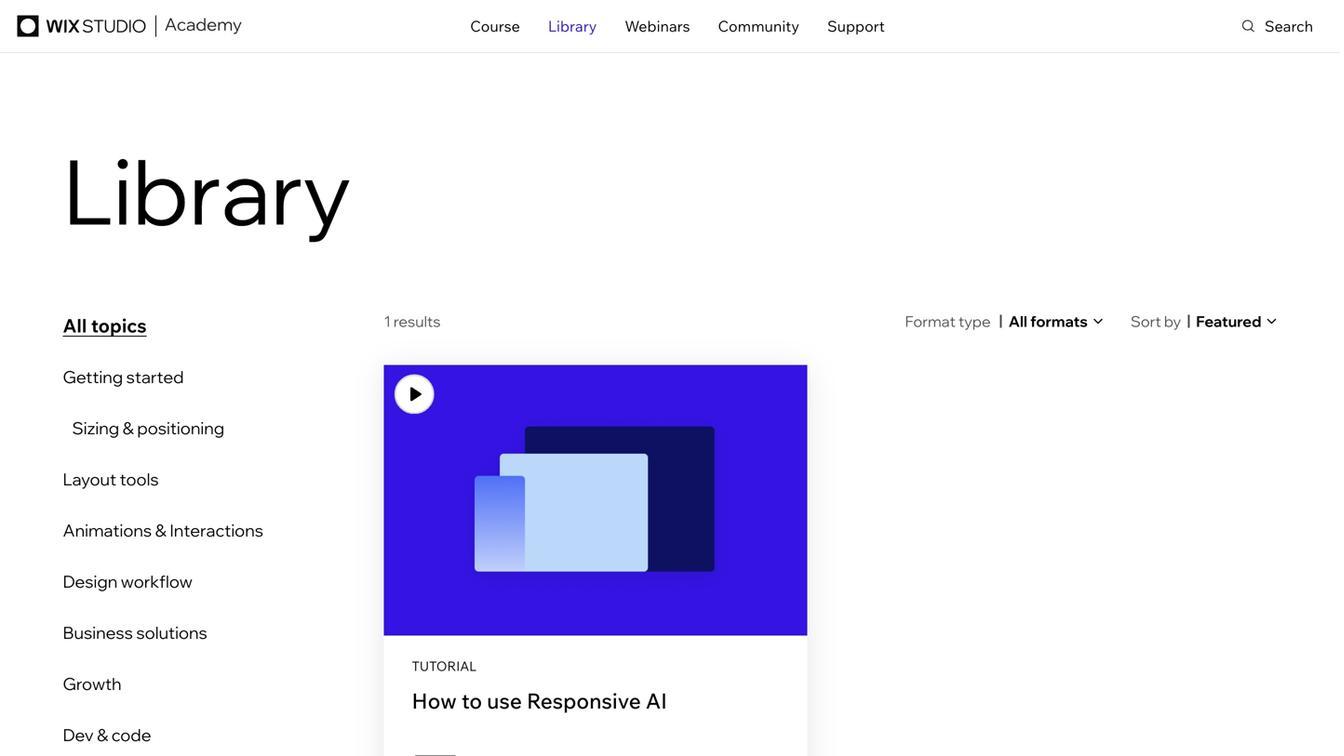 Task type: vqa. For each thing, say whether or not it's contained in the screenshot.
'Communities website templates - Church' image associated with second Church group from the left Edit button
no



Task type: describe. For each thing, give the bounding box(es) containing it.
dev
[[63, 725, 94, 746]]

1 wix studio logo image from the left
[[15, 15, 148, 37]]

how to use responsive ai
[[412, 688, 667, 714]]

support
[[827, 17, 885, 35]]

design workflow list item
[[50, 556, 276, 607]]

how to use responsive ai link
[[412, 688, 667, 714]]

course link
[[470, 8, 520, 44]]

all topics
[[63, 314, 147, 338]]

all topics button
[[63, 309, 147, 343]]

growth button
[[50, 659, 276, 710]]

sort by
[[1131, 312, 1181, 331]]

solutions
[[136, 622, 207, 643]]

& for animations
[[155, 520, 166, 541]]

tools
[[120, 469, 159, 490]]

type
[[958, 312, 991, 331]]

animations & interactions button
[[50, 505, 276, 556]]

all for all topics
[[63, 314, 87, 338]]

course
[[470, 17, 520, 35]]

featured button
[[1196, 300, 1276, 343]]

getting started
[[63, 367, 184, 388]]

how to use responsive ai list item
[[384, 365, 807, 757]]

community
[[718, 17, 799, 35]]

format
[[905, 312, 956, 331]]

format type
[[905, 312, 994, 331]]

by
[[1164, 312, 1181, 331]]

ai
[[646, 688, 667, 714]]

animations & interactions
[[63, 520, 263, 541]]

animations & interactions list item
[[50, 505, 276, 556]]

1 results
[[384, 312, 441, 331]]

tutorial
[[412, 658, 477, 675]]

use
[[487, 688, 522, 714]]

layout tools
[[63, 469, 159, 490]]

getting
[[63, 367, 123, 388]]

layout tools button
[[50, 454, 276, 505]]

& for dev
[[97, 725, 108, 746]]

topics
[[91, 314, 147, 338]]

design
[[63, 571, 118, 592]]

sizing & positioning list item
[[50, 403, 276, 454]]

layout tools list item
[[50, 454, 276, 505]]

all for all formats
[[1008, 312, 1027, 331]]

Search text field
[[1242, 0, 1340, 52]]

all formats
[[1008, 312, 1088, 331]]

positioning
[[137, 418, 224, 439]]

0 vertical spatial library
[[548, 17, 597, 35]]

how
[[412, 688, 457, 714]]

support link
[[827, 8, 885, 44]]



Task type: locate. For each thing, give the bounding box(es) containing it.
to
[[462, 688, 482, 714]]

1 vertical spatial &
[[155, 520, 166, 541]]

wix studio logo image
[[15, 15, 148, 37], [17, 15, 146, 37]]

1 horizontal spatial all
[[1008, 312, 1027, 331]]

formats
[[1030, 312, 1088, 331]]

& right dev
[[97, 725, 108, 746]]

featured
[[1196, 312, 1261, 331]]

sizing & positioning button
[[50, 403, 276, 454]]

all inside all topics button
[[63, 314, 87, 338]]

animations
[[63, 520, 152, 541]]

& inside list item
[[97, 725, 108, 746]]

2 vertical spatial &
[[97, 725, 108, 746]]

business solutions list item
[[50, 607, 276, 659]]

code
[[111, 725, 151, 746]]

all formats button
[[1008, 300, 1103, 343]]

topics navigation navigation
[[50, 300, 342, 757]]

library
[[548, 17, 597, 35], [63, 134, 351, 247]]

list
[[50, 351, 276, 757]]

all
[[1008, 312, 1027, 331], [63, 314, 87, 338]]

wix studio academy logo image
[[164, 18, 243, 34], [165, 18, 242, 34]]

2 wix studio logo image from the left
[[17, 15, 146, 37]]

dev & code button
[[50, 710, 276, 757]]

1
[[384, 312, 391, 331]]

1 horizontal spatial &
[[122, 418, 134, 439]]

& down layout tools list item
[[155, 520, 166, 541]]

getting started list item
[[50, 351, 276, 403]]

library link
[[548, 8, 597, 44]]

1 vertical spatial library
[[63, 134, 351, 247]]

1 wix studio academy logo image from the left
[[164, 18, 243, 34]]

0 horizontal spatial library
[[63, 134, 351, 247]]

growth list item
[[50, 659, 276, 710]]

& for sizing
[[122, 418, 134, 439]]

layout
[[63, 469, 116, 490]]

business
[[63, 622, 133, 643]]

list inside topics navigation navigation
[[50, 351, 276, 757]]

growth
[[63, 674, 121, 695]]

webinars
[[625, 17, 690, 35]]

responsive
[[527, 688, 641, 714]]

0 horizontal spatial &
[[97, 725, 108, 746]]

0 horizontal spatial all
[[63, 314, 87, 338]]

results
[[394, 312, 441, 331]]

all left formats
[[1008, 312, 1027, 331]]

1 horizontal spatial library
[[548, 17, 597, 35]]

interactions
[[170, 520, 263, 541]]

business solutions button
[[50, 607, 276, 659]]

dev & code list item
[[50, 710, 276, 757]]

sizing
[[72, 418, 119, 439]]

& right sizing
[[122, 418, 134, 439]]

design workflow
[[63, 571, 192, 592]]

workflow
[[121, 571, 192, 592]]

all inside all formats button
[[1008, 312, 1027, 331]]

business solutions
[[63, 622, 207, 643]]

started
[[126, 367, 184, 388]]

0 vertical spatial &
[[122, 418, 134, 439]]

link to lesson for responsive ai image
[[384, 365, 807, 636]]

design workflow button
[[50, 556, 276, 607]]

webinars link
[[625, 8, 690, 44]]

sizing & positioning
[[72, 418, 224, 439]]

all left the topics
[[63, 314, 87, 338]]

&
[[122, 418, 134, 439], [155, 520, 166, 541], [97, 725, 108, 746]]

& inside "button"
[[155, 520, 166, 541]]

dev & code
[[63, 725, 151, 746]]

list containing getting started
[[50, 351, 276, 757]]

2 horizontal spatial &
[[155, 520, 166, 541]]

sort
[[1131, 312, 1161, 331]]

getting started button
[[50, 351, 276, 403]]

2 wix studio academy logo image from the left
[[165, 18, 242, 34]]



